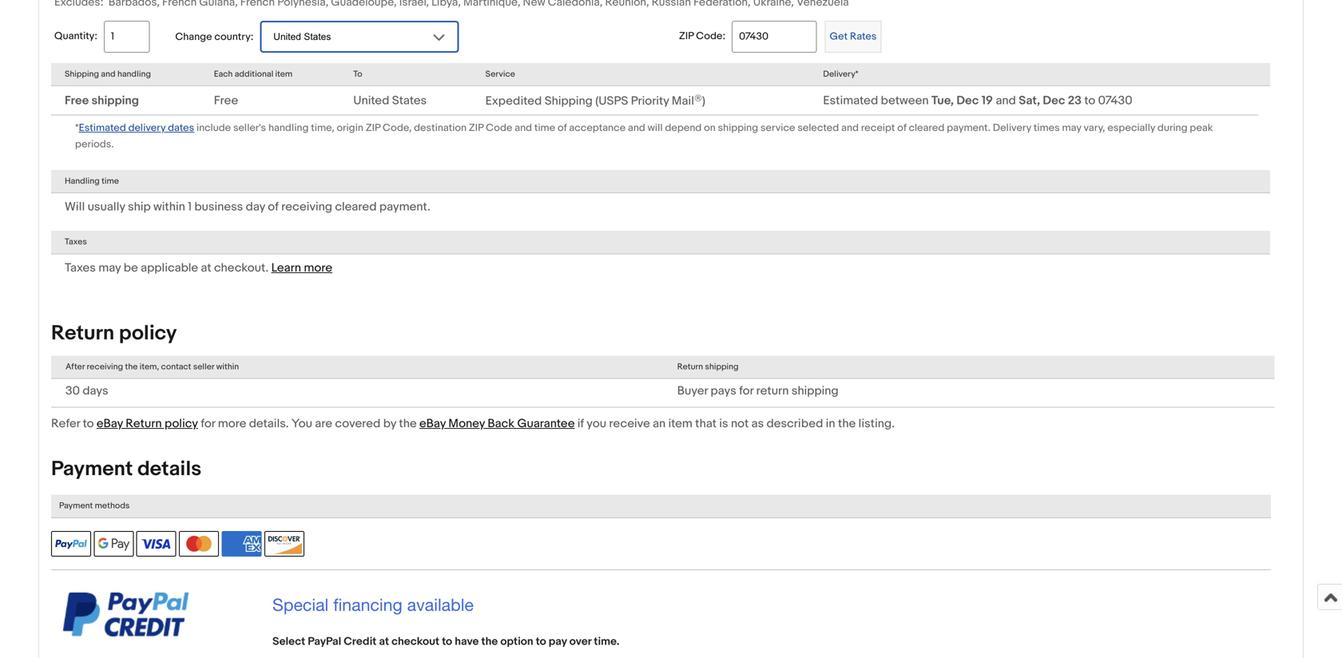 Task type: describe. For each thing, give the bounding box(es) containing it.
payment for payment details
[[51, 457, 133, 482]]

0 vertical spatial more
[[304, 261, 332, 275]]

0 horizontal spatial may
[[98, 261, 121, 275]]

the right the in
[[838, 417, 856, 431]]

change country:
[[175, 31, 254, 43]]

after
[[66, 362, 85, 372]]

origin
[[337, 122, 363, 134]]

0 horizontal spatial item
[[275, 69, 293, 79]]

cleared inside include seller's handling time, origin zip code, destination zip code and time of acceptance and will depend on shipping service selected and receipt of cleared payment. delivery times may vary, especially during peak periods.
[[909, 122, 945, 134]]

Quantity: text field
[[104, 21, 150, 53]]

change
[[175, 31, 212, 43]]

discover image
[[264, 531, 304, 557]]

taxes may be applicable at checkout. learn more
[[65, 261, 332, 275]]

option
[[500, 635, 533, 649]]

shipping up pays
[[705, 362, 739, 372]]

0 horizontal spatial zip
[[366, 122, 380, 134]]

be
[[124, 261, 138, 275]]

time,
[[311, 122, 334, 134]]

the right by
[[399, 417, 417, 431]]

select paypal credit at checkout to have the option to pay over time.
[[272, 635, 620, 649]]

between
[[881, 93, 929, 108]]

2 dec from the left
[[1043, 93, 1065, 108]]

acceptance
[[569, 122, 626, 134]]

to right 23
[[1084, 93, 1096, 108]]

that
[[695, 417, 717, 431]]

®
[[694, 93, 702, 102]]

23
[[1068, 93, 1082, 108]]

delivery*
[[823, 69, 859, 79]]

to right refer
[[83, 417, 94, 431]]

handling for seller's
[[268, 122, 309, 134]]

will
[[648, 122, 663, 134]]

mail
[[672, 94, 694, 108]]

0 vertical spatial policy
[[119, 321, 177, 346]]

times
[[1034, 122, 1060, 134]]

return policy
[[51, 321, 177, 346]]

each
[[214, 69, 233, 79]]

seller's
[[233, 122, 266, 134]]

details.
[[249, 417, 289, 431]]

delivery
[[128, 122, 166, 134]]

special financing available
[[272, 595, 474, 615]]

by
[[383, 417, 396, 431]]

checkout
[[392, 635, 440, 649]]

you
[[587, 417, 606, 431]]

over
[[569, 635, 591, 649]]

back
[[488, 417, 515, 431]]

and left receipt
[[841, 122, 859, 134]]

1 horizontal spatial for
[[739, 384, 754, 398]]

delivery
[[993, 122, 1031, 134]]

0 horizontal spatial time
[[102, 176, 119, 186]]

and left will
[[628, 122, 645, 134]]

buyer pays for return shipping
[[677, 384, 839, 398]]

payment details
[[51, 457, 202, 482]]

business
[[194, 200, 243, 214]]

on
[[704, 122, 716, 134]]

taxes for taxes may be applicable at checkout. learn more
[[65, 261, 96, 275]]

estimated between tue, dec 19 and sat, dec 23 to 07430
[[823, 93, 1133, 108]]

2 horizontal spatial zip
[[679, 30, 694, 42]]

covered
[[335, 417, 381, 431]]

30 days
[[66, 384, 108, 398]]

checkout.
[[214, 261, 269, 275]]

united
[[353, 93, 389, 108]]

listing.
[[859, 417, 895, 431]]

are
[[315, 417, 332, 431]]

2 horizontal spatial of
[[897, 122, 907, 134]]

(usps
[[595, 94, 628, 108]]

ship
[[128, 200, 151, 214]]

peak
[[1190, 122, 1213, 134]]

and right 19
[[996, 93, 1016, 108]]

guarantee
[[517, 417, 575, 431]]

get rates button
[[825, 21, 882, 53]]

credit
[[344, 635, 377, 649]]

during
[[1158, 122, 1188, 134]]

each additional item
[[214, 69, 293, 79]]

priority
[[631, 94, 669, 108]]

0 vertical spatial within
[[153, 200, 185, 214]]

pays
[[711, 384, 737, 398]]

learn
[[271, 261, 301, 275]]

google pay image
[[94, 531, 134, 557]]

receive
[[609, 417, 650, 431]]

1 horizontal spatial zip
[[469, 122, 484, 134]]

* estimated delivery dates
[[75, 122, 194, 134]]

1 ebay from the left
[[97, 417, 123, 431]]

additional
[[235, 69, 273, 79]]

especially
[[1108, 122, 1155, 134]]

seller
[[193, 362, 214, 372]]

methods
[[95, 501, 130, 512]]

shipping and handling
[[65, 69, 151, 79]]

and up the free shipping
[[101, 69, 115, 79]]

in
[[826, 417, 835, 431]]

destination
[[414, 122, 467, 134]]

to
[[353, 69, 362, 79]]

30
[[66, 384, 80, 398]]

get rates
[[830, 30, 877, 43]]

special
[[272, 595, 329, 615]]

refer to ebay return policy for more details. you are covered by the ebay money back guarantee if you receive an item that is not as described in the listing.
[[51, 417, 895, 431]]

handling
[[65, 176, 100, 186]]

available
[[407, 595, 474, 615]]

)
[[702, 94, 705, 108]]

zip code:
[[679, 30, 726, 42]]

1 vertical spatial for
[[201, 417, 215, 431]]

shipping down shipping and handling
[[91, 93, 139, 108]]

1 vertical spatial item
[[668, 417, 693, 431]]

payment for payment methods
[[59, 501, 93, 512]]

the right have
[[481, 635, 498, 649]]

include
[[197, 122, 231, 134]]

expedited
[[485, 94, 542, 108]]

days
[[83, 384, 108, 398]]

shipping up the in
[[792, 384, 839, 398]]

2 ebay from the left
[[419, 417, 446, 431]]

not
[[731, 417, 749, 431]]

to left have
[[442, 635, 452, 649]]

described
[[767, 417, 823, 431]]

is
[[719, 417, 728, 431]]

1 vertical spatial payment.
[[379, 200, 430, 214]]

time.
[[594, 635, 620, 649]]

1 dec from the left
[[957, 93, 979, 108]]

time inside include seller's handling time, origin zip code, destination zip code and time of acceptance and will depend on shipping service selected and receipt of cleared payment. delivery times may vary, especially during peak periods.
[[534, 122, 555, 134]]



Task type: vqa. For each thing, say whether or not it's contained in the screenshot.
Best inside $49.99 or Best Offer Free shipping from China
no



Task type: locate. For each thing, give the bounding box(es) containing it.
united states
[[353, 93, 427, 108]]

1 horizontal spatial of
[[558, 122, 567, 134]]

0 horizontal spatial within
[[153, 200, 185, 214]]

1 horizontal spatial at
[[379, 635, 389, 649]]

zip right "origin"
[[366, 122, 380, 134]]

return up payment details
[[126, 417, 162, 431]]

free up *
[[65, 93, 89, 108]]

0 vertical spatial payment
[[51, 457, 133, 482]]

1 horizontal spatial shipping
[[545, 94, 593, 108]]

will
[[65, 200, 85, 214]]

more left details.
[[218, 417, 246, 431]]

return shipping
[[677, 362, 739, 372]]

2 horizontal spatial return
[[677, 362, 703, 372]]

may left vary,
[[1062, 122, 1081, 134]]

an
[[653, 417, 666, 431]]

07430
[[1098, 93, 1133, 108]]

may
[[1062, 122, 1081, 134], [98, 261, 121, 275]]

item right an
[[668, 417, 693, 431]]

1 horizontal spatial return
[[126, 417, 162, 431]]

1 vertical spatial at
[[379, 635, 389, 649]]

policy
[[119, 321, 177, 346], [165, 417, 198, 431]]

at right credit
[[379, 635, 389, 649]]

rates
[[850, 30, 877, 43]]

shipping up the free shipping
[[65, 69, 99, 79]]

depend
[[665, 122, 702, 134]]

taxes
[[65, 237, 87, 247], [65, 261, 96, 275]]

selected
[[798, 122, 839, 134]]

vary,
[[1084, 122, 1105, 134]]

ZIP Code: text field
[[732, 21, 817, 53]]

return
[[756, 384, 789, 398]]

policy up details
[[165, 417, 198, 431]]

time up usually
[[102, 176, 119, 186]]

free down each
[[214, 93, 238, 108]]

payment. down code, on the top of page
[[379, 200, 430, 214]]

zip left code on the top left
[[469, 122, 484, 134]]

0 horizontal spatial free
[[65, 93, 89, 108]]

estimated delivery dates link
[[79, 120, 194, 135]]

0 vertical spatial return
[[51, 321, 114, 346]]

after receiving the item, contact seller within
[[66, 362, 239, 372]]

handling
[[117, 69, 151, 79], [268, 122, 309, 134]]

1 horizontal spatial free
[[214, 93, 238, 108]]

tue,
[[932, 93, 954, 108]]

receipt
[[861, 122, 895, 134]]

1 horizontal spatial item
[[668, 417, 693, 431]]

taxes for taxes
[[65, 237, 87, 247]]

the left item,
[[125, 362, 138, 372]]

within right seller
[[216, 362, 239, 372]]

1 taxes from the top
[[65, 237, 87, 247]]

ebay down days
[[97, 417, 123, 431]]

taxes left the be
[[65, 261, 96, 275]]

taxes down will
[[65, 237, 87, 247]]

1 horizontal spatial time
[[534, 122, 555, 134]]

payment
[[51, 457, 133, 482], [59, 501, 93, 512]]

ebay left money
[[419, 417, 446, 431]]

sat,
[[1019, 93, 1040, 108]]

more right learn on the top of page
[[304, 261, 332, 275]]

dec left 19
[[957, 93, 979, 108]]

item
[[275, 69, 293, 79], [668, 417, 693, 431]]

dec left 23
[[1043, 93, 1065, 108]]

1 horizontal spatial more
[[304, 261, 332, 275]]

at left checkout.
[[201, 261, 211, 275]]

0 vertical spatial at
[[201, 261, 211, 275]]

master card image
[[179, 531, 219, 557]]

2 free from the left
[[214, 93, 238, 108]]

1 horizontal spatial handling
[[268, 122, 309, 134]]

0 horizontal spatial dec
[[957, 93, 979, 108]]

1 vertical spatial estimated
[[79, 122, 126, 134]]

0 horizontal spatial receiving
[[87, 362, 123, 372]]

shipping inside expedited shipping (usps priority mail ® )
[[545, 94, 593, 108]]

1 horizontal spatial receiving
[[281, 200, 332, 214]]

payment. inside include seller's handling time, origin zip code, destination zip code and time of acceptance and will depend on shipping service selected and receipt of cleared payment. delivery times may vary, especially during peak periods.
[[947, 122, 991, 134]]

return for return shipping
[[677, 362, 703, 372]]

may left the be
[[98, 261, 121, 275]]

for
[[739, 384, 754, 398], [201, 417, 215, 431]]

to
[[1084, 93, 1096, 108], [83, 417, 94, 431], [442, 635, 452, 649], [536, 635, 546, 649]]

may inside include seller's handling time, origin zip code, destination zip code and time of acceptance and will depend on shipping service selected and receipt of cleared payment. delivery times may vary, especially during peak periods.
[[1062, 122, 1081, 134]]

0 vertical spatial shipping
[[65, 69, 99, 79]]

receiving up days
[[87, 362, 123, 372]]

shipping up acceptance on the left top of page
[[545, 94, 593, 108]]

0 vertical spatial taxes
[[65, 237, 87, 247]]

1 free from the left
[[65, 93, 89, 108]]

more
[[304, 261, 332, 275], [218, 417, 246, 431]]

free for free
[[214, 93, 238, 108]]

0 horizontal spatial more
[[218, 417, 246, 431]]

0 vertical spatial item
[[275, 69, 293, 79]]

and right code on the top left
[[515, 122, 532, 134]]

2 taxes from the top
[[65, 261, 96, 275]]

within left 1
[[153, 200, 185, 214]]

free
[[65, 93, 89, 108], [214, 93, 238, 108]]

1 vertical spatial time
[[102, 176, 119, 186]]

item right additional
[[275, 69, 293, 79]]

1 horizontal spatial cleared
[[909, 122, 945, 134]]

payment left methods
[[59, 501, 93, 512]]

cleared down tue,
[[909, 122, 945, 134]]

receiving right day
[[281, 200, 332, 214]]

0 vertical spatial payment.
[[947, 122, 991, 134]]

1 horizontal spatial estimated
[[823, 93, 878, 108]]

expedited shipping (usps priority mail ® )
[[485, 93, 705, 108]]

time down expedited
[[534, 122, 555, 134]]

have
[[455, 635, 479, 649]]

dates
[[168, 122, 194, 134]]

1 horizontal spatial ebay
[[419, 417, 446, 431]]

1 vertical spatial taxes
[[65, 261, 96, 275]]

periods.
[[75, 138, 114, 150]]

return up buyer
[[677, 362, 703, 372]]

code
[[486, 122, 512, 134]]

code:
[[696, 30, 726, 42]]

free for free shipping
[[65, 93, 89, 108]]

1 vertical spatial more
[[218, 417, 246, 431]]

return
[[51, 321, 114, 346], [677, 362, 703, 372], [126, 417, 162, 431]]

payment.
[[947, 122, 991, 134], [379, 200, 430, 214]]

handling for and
[[117, 69, 151, 79]]

0 horizontal spatial cleared
[[335, 200, 377, 214]]

1 vertical spatial shipping
[[545, 94, 593, 108]]

paypal image
[[51, 531, 91, 557]]

ebay return policy link
[[97, 417, 198, 431]]

payment up payment methods
[[51, 457, 133, 482]]

19
[[982, 93, 993, 108]]

will usually ship within 1 business day of receiving cleared payment.
[[65, 200, 430, 214]]

2 vertical spatial return
[[126, 417, 162, 431]]

get
[[830, 30, 848, 43]]

zip left code:
[[679, 30, 694, 42]]

handling time
[[65, 176, 119, 186]]

1 vertical spatial cleared
[[335, 200, 377, 214]]

0 vertical spatial cleared
[[909, 122, 945, 134]]

to left pay
[[536, 635, 546, 649]]

time
[[534, 122, 555, 134], [102, 176, 119, 186]]

ebay money back guarantee link
[[419, 417, 575, 431]]

ebay
[[97, 417, 123, 431], [419, 417, 446, 431]]

if
[[578, 417, 584, 431]]

zip
[[679, 30, 694, 42], [366, 122, 380, 134], [469, 122, 484, 134]]

pay
[[549, 635, 567, 649]]

applicable
[[141, 261, 198, 275]]

of right receipt
[[897, 122, 907, 134]]

1 horizontal spatial dec
[[1043, 93, 1065, 108]]

visa image
[[136, 531, 176, 557]]

0 vertical spatial for
[[739, 384, 754, 398]]

for down seller
[[201, 417, 215, 431]]

estimated up periods.
[[79, 122, 126, 134]]

handling left the time,
[[268, 122, 309, 134]]

return for return policy
[[51, 321, 114, 346]]

the
[[125, 362, 138, 372], [399, 417, 417, 431], [838, 417, 856, 431], [481, 635, 498, 649]]

1 vertical spatial policy
[[165, 417, 198, 431]]

1 vertical spatial payment
[[59, 501, 93, 512]]

item,
[[140, 362, 159, 372]]

details
[[137, 457, 202, 482]]

refer
[[51, 417, 80, 431]]

0 vertical spatial estimated
[[823, 93, 878, 108]]

usually
[[88, 200, 125, 214]]

0 horizontal spatial of
[[268, 200, 279, 214]]

as
[[752, 417, 764, 431]]

1 horizontal spatial within
[[216, 362, 239, 372]]

within
[[153, 200, 185, 214], [216, 362, 239, 372]]

0 horizontal spatial return
[[51, 321, 114, 346]]

handling inside include seller's handling time, origin zip code, destination zip code and time of acceptance and will depend on shipping service selected and receipt of cleared payment. delivery times may vary, especially during peak periods.
[[268, 122, 309, 134]]

1 horizontal spatial payment.
[[947, 122, 991, 134]]

return up after at bottom
[[51, 321, 114, 346]]

shipping
[[91, 93, 139, 108], [718, 122, 758, 134], [705, 362, 739, 372], [792, 384, 839, 398]]

1 vertical spatial receiving
[[87, 362, 123, 372]]

payment. down estimated between tue, dec 19 and sat, dec 23 to 07430 in the top right of the page
[[947, 122, 991, 134]]

1 vertical spatial return
[[677, 362, 703, 372]]

of right day
[[268, 200, 279, 214]]

0 vertical spatial time
[[534, 122, 555, 134]]

0 vertical spatial may
[[1062, 122, 1081, 134]]

estimated
[[823, 93, 878, 108], [79, 122, 126, 134]]

of
[[558, 122, 567, 134], [897, 122, 907, 134], [268, 200, 279, 214]]

0 horizontal spatial at
[[201, 261, 211, 275]]

shipping right on
[[718, 122, 758, 134]]

0 horizontal spatial for
[[201, 417, 215, 431]]

day
[[246, 200, 265, 214]]

policy up item,
[[119, 321, 177, 346]]

0 horizontal spatial shipping
[[65, 69, 99, 79]]

handling down quantity: text field
[[117, 69, 151, 79]]

of left acceptance on the left top of page
[[558, 122, 567, 134]]

1 vertical spatial within
[[216, 362, 239, 372]]

0 horizontal spatial ebay
[[97, 417, 123, 431]]

1 vertical spatial handling
[[268, 122, 309, 134]]

1 vertical spatial may
[[98, 261, 121, 275]]

cleared down "origin"
[[335, 200, 377, 214]]

0 horizontal spatial estimated
[[79, 122, 126, 134]]

include seller's handling time, origin zip code, destination zip code and time of acceptance and will depend on shipping service selected and receipt of cleared payment. delivery times may vary, especially during peak periods.
[[75, 122, 1213, 150]]

learn more link
[[271, 261, 332, 275]]

american express image
[[222, 531, 262, 557]]

states
[[392, 93, 427, 108]]

financing
[[333, 595, 402, 615]]

country:
[[214, 31, 254, 43]]

service
[[761, 122, 795, 134]]

0 horizontal spatial handling
[[117, 69, 151, 79]]

for right pays
[[739, 384, 754, 398]]

1 horizontal spatial may
[[1062, 122, 1081, 134]]

0 horizontal spatial payment.
[[379, 200, 430, 214]]

free shipping
[[65, 93, 139, 108]]

0 vertical spatial receiving
[[281, 200, 332, 214]]

0 vertical spatial handling
[[117, 69, 151, 79]]

shipping
[[65, 69, 99, 79], [545, 94, 593, 108]]

shipping inside include seller's handling time, origin zip code, destination zip code and time of acceptance and will depend on shipping service selected and receipt of cleared payment. delivery times may vary, especially during peak periods.
[[718, 122, 758, 134]]

estimated down delivery*
[[823, 93, 878, 108]]



